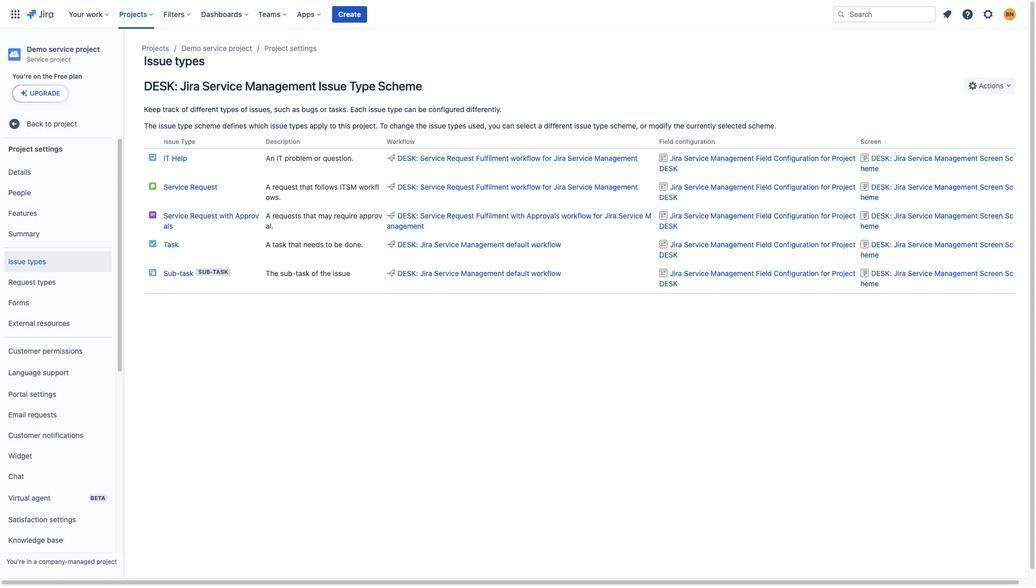 Task type: describe. For each thing, give the bounding box(es) containing it.
group containing issue types
[[4, 248, 112, 337]]

actions
[[978, 81, 1005, 90]]

as
[[292, 105, 300, 114]]

help image
[[962, 8, 975, 20]]

filters button
[[161, 6, 195, 22]]

types down configured
[[448, 121, 467, 130]]

that for task
[[289, 240, 302, 249]]

the issue type scheme defines which issue types apply to this project. to change the issue types used, you can select a different issue type scheme, or modify the currently selected scheme.
[[144, 121, 777, 130]]

you're in a company-managed project
[[6, 558, 117, 566]]

types down demo service project at the left of the page
[[175, 54, 205, 68]]

create
[[339, 10, 361, 18]]

desk: for small icon inside the desk: service request fulfilment with approvals workflow for jira service m anagement link
[[398, 212, 419, 220]]

desk: for desk: service request fulfilment with approvals workflow for jira service m anagement's default icon
[[872, 212, 893, 220]]

1 sc from the top
[[1006, 154, 1014, 163]]

an it problem or question.
[[266, 154, 354, 163]]

to right "back"
[[45, 119, 52, 128]]

desk: service request fulfilment workflow for jira service management link for a request that follows itsm workfl ows.
[[387, 183, 638, 192]]

this
[[339, 121, 351, 130]]

1 jira service management field configuration for project desk from the top
[[660, 154, 856, 173]]

back to project link
[[4, 114, 119, 134]]

desk: jira service management screen sc heme for ows.
[[861, 183, 1014, 202]]

external resources link
[[4, 313, 112, 334]]

sub-task link
[[164, 269, 194, 278]]

settings for portal settings link
[[30, 390, 56, 399]]

2 horizontal spatial type
[[594, 121, 609, 130]]

small image for the sub-task of the issue desk: jira service management default workflow link
[[387, 269, 395, 277]]

2 vertical spatial or
[[314, 154, 321, 163]]

search image
[[838, 10, 846, 18]]

email requests link
[[4, 405, 112, 426]]

a task that needs to be done.
[[266, 240, 364, 249]]

field configuration
[[660, 138, 716, 146]]

1 it from the left
[[164, 154, 170, 163]]

your work
[[69, 10, 103, 18]]

als
[[164, 222, 173, 231]]

fulfilment for approv
[[476, 212, 509, 220]]

forms
[[8, 298, 29, 307]]

desk for be
[[660, 251, 678, 259]]

banner containing your work
[[0, 0, 1029, 29]]

project settings link
[[265, 42, 317, 55]]

request inside service request with approv als
[[190, 212, 218, 220]]

change
[[390, 121, 414, 130]]

0 vertical spatial a
[[539, 121, 543, 130]]

virtual
[[8, 494, 30, 503]]

service request with approv als
[[164, 212, 259, 231]]

small image down field configuration at the top of page
[[660, 154, 668, 162]]

language support
[[8, 368, 69, 377]]

the right on
[[43, 73, 52, 80]]

customer notifications
[[8, 431, 83, 440]]

select
[[517, 121, 537, 130]]

to left this
[[330, 121, 337, 130]]

customer for customer notifications
[[8, 431, 41, 440]]

task for a
[[273, 240, 287, 249]]

0 horizontal spatial sub-
[[164, 269, 180, 278]]

project for demo service project service project
[[76, 45, 100, 54]]

track
[[163, 105, 180, 114]]

keep
[[144, 105, 161, 114]]

default image for issue
[[861, 269, 869, 277]]

configuration for done.
[[774, 240, 820, 249]]

small image for desk: service request fulfilment with approvals workflow for jira service m anagement link
[[387, 212, 395, 220]]

sidebar navigation image
[[112, 41, 135, 62]]

desk: service request fulfilment workflow for jira service management for an it problem or question.
[[398, 154, 638, 163]]

your
[[69, 10, 84, 18]]

such
[[274, 105, 290, 114]]

ows.
[[266, 193, 281, 202]]

default image for be
[[861, 240, 869, 249]]

1 desk: jira service management screen sc heme link from the top
[[861, 154, 1014, 173]]

workflow
[[387, 138, 415, 146]]

service request
[[164, 183, 218, 192]]

screen for be
[[981, 240, 1004, 249]]

sub-task sub-task
[[164, 269, 228, 278]]

modify
[[649, 121, 672, 130]]

issues,
[[250, 105, 272, 114]]

managed
[[68, 558, 95, 566]]

for for fifth jira service management field configuration for project desk link from the bottom of the page
[[822, 154, 831, 163]]

notifications image
[[942, 8, 954, 20]]

a for a task that needs to be done.
[[266, 240, 271, 249]]

jira service management field configuration for project desk for al.
[[660, 212, 856, 231]]

desk: for desk: service request fulfilment workflow for jira service management's default icon
[[872, 183, 893, 192]]

support
[[43, 368, 69, 377]]

configuration
[[676, 138, 716, 146]]

widget
[[8, 452, 32, 460]]

portal settings link
[[4, 384, 112, 405]]

appswitcher icon image
[[9, 8, 22, 20]]

details link
[[4, 162, 112, 183]]

keep track of different types of issues, such as bugs or tasks. each issue type can be configured differently.
[[144, 105, 502, 114]]

2 horizontal spatial of
[[312, 269, 319, 278]]

knowledge base link
[[4, 531, 112, 551]]

project right managed
[[97, 558, 117, 566]]

desk: service request fulfilment with approvals workflow for jira service m anagement
[[387, 212, 652, 231]]

1 jira service management field configuration for project desk link from the top
[[660, 154, 856, 173]]

1 vertical spatial or
[[641, 121, 647, 130]]

a request that follows itsm workfl ows.
[[266, 183, 379, 202]]

that for requests
[[303, 212, 317, 220]]

upgrade button
[[13, 85, 68, 102]]

jira service management field configuration for project desk link for al.
[[660, 212, 856, 231]]

that for request
[[300, 183, 313, 192]]

with inside service request with approv als
[[220, 212, 233, 220]]

issue up to
[[369, 105, 386, 114]]

fulfilment for workfl
[[476, 183, 509, 192]]

configuration for al.
[[774, 212, 820, 220]]

desk: for small icon for desk: jira service management default workflow link corresponding to a task that needs to be done.
[[398, 240, 419, 249]]

your profile and settings image
[[1005, 8, 1017, 20]]

chat link
[[4, 467, 112, 487]]

sub-task - the sub-task of the issue image
[[149, 269, 157, 277]]

0 horizontal spatial task
[[164, 240, 179, 249]]

field for be
[[757, 240, 772, 249]]

issue inside group
[[8, 257, 26, 266]]

types up the defines at the left top of the page
[[221, 105, 239, 114]]

0 horizontal spatial issue types
[[8, 257, 46, 266]]

1 horizontal spatial type
[[388, 105, 403, 114]]

desk for approv
[[660, 222, 678, 231]]

each
[[351, 105, 367, 114]]

jira service management field configuration for project desk link for ows.
[[660, 183, 856, 202]]

an
[[266, 154, 275, 163]]

base
[[47, 536, 63, 545]]

small image for desk: jira service management default workflow link corresponding to a task that needs to be done.
[[387, 240, 395, 249]]

for for jira service management field configuration for project desk link related to done.
[[822, 240, 831, 249]]

issue types link
[[4, 252, 112, 272]]

features link
[[4, 203, 112, 224]]

heme for done.
[[861, 251, 880, 259]]

project for a request that follows itsm workfl ows.
[[833, 183, 856, 192]]

external
[[8, 319, 35, 328]]

service request with approv als link
[[164, 212, 259, 231]]

requests for email
[[28, 411, 57, 419]]

you
[[489, 121, 501, 130]]

sc for done.
[[1006, 240, 1014, 249]]

0 horizontal spatial a
[[33, 558, 37, 566]]

field for workfl
[[757, 183, 772, 192]]

differently.
[[467, 105, 502, 114]]

project for back to project
[[54, 119, 77, 128]]

desk for workfl
[[660, 193, 678, 202]]

desk: for small image related to an it problem or question.
[[398, 154, 419, 163]]

request types
[[8, 278, 56, 286]]

demo for demo service project service project
[[27, 45, 47, 54]]

1 default image from the top
[[861, 154, 869, 162]]

desk: jira service management screen sc heme link for ows.
[[861, 183, 1014, 202]]

service inside service request with approv als
[[164, 212, 188, 220]]

in
[[27, 558, 32, 566]]

desk: service request fulfilment workflow for jira service management link for an it problem or question.
[[387, 154, 638, 163]]

1 desk: jira service management screen sc heme from the top
[[861, 154, 1014, 173]]

field for issue
[[757, 269, 772, 278]]

types inside 'issue types' link
[[28, 257, 46, 266]]

project.
[[353, 121, 378, 130]]

task inside 'sub-task sub-task'
[[213, 269, 228, 275]]

desk: jira service management screen sc heme link for done.
[[861, 240, 1014, 259]]

types inside request types link
[[37, 278, 56, 286]]

desk: service request fulfilment with approvals workflow for jira service m anagement link
[[387, 212, 652, 231]]

project for a requests that may require approv al.
[[833, 212, 856, 220]]

jira service management field configuration for project desk for ows.
[[660, 183, 856, 202]]

permissions
[[43, 347, 83, 355]]

on
[[33, 73, 41, 80]]

used,
[[469, 121, 487, 130]]

issue down configured
[[429, 121, 446, 130]]

desk for issue
[[660, 280, 678, 288]]

you're on the free plan
[[12, 73, 82, 80]]

task link
[[164, 240, 179, 249]]

may
[[319, 212, 332, 220]]

issue down "track"
[[159, 121, 176, 130]]

a for a requests that may require approv al.
[[266, 212, 271, 220]]

5 desk: jira service management screen sc heme link from the top
[[861, 269, 1014, 288]]

0 vertical spatial type
[[350, 78, 376, 93]]

approv
[[235, 212, 259, 220]]

service request - a request that follows itsm workflows. image
[[149, 182, 157, 190]]

language support link
[[4, 362, 112, 384]]

service for demo service project service project
[[49, 45, 74, 54]]

a for a request that follows itsm workfl ows.
[[266, 183, 271, 192]]

plan
[[69, 73, 82, 80]]

it help - an it problem or question. image
[[149, 153, 157, 162]]

work
[[86, 10, 103, 18]]

issue down done.
[[333, 269, 350, 278]]

workflow inside "desk: service request fulfilment with approvals workflow for jira service m anagement"
[[562, 212, 592, 220]]

dashboards
[[201, 10, 242, 18]]

project for an it problem or question.
[[833, 154, 856, 163]]

for for first jira service management field configuration for project desk link from the bottom of the page
[[822, 269, 831, 278]]

project inside project settings link
[[265, 44, 288, 52]]

screen for issue
[[981, 269, 1004, 278]]

approv
[[360, 212, 383, 220]]

small image for an it problem or question.
[[387, 154, 395, 162]]

projects for projects popup button
[[119, 10, 147, 18]]

widget link
[[4, 446, 112, 467]]

projects button
[[116, 6, 158, 22]]

customer for customer permissions
[[8, 347, 41, 355]]

sc for ows.
[[1006, 183, 1014, 192]]

knowledge
[[8, 536, 45, 545]]

to
[[380, 121, 388, 130]]

demo for demo service project
[[182, 44, 201, 52]]

configuration for ows.
[[774, 183, 820, 192]]

m
[[646, 212, 652, 220]]

for for jira service management field configuration for project desk link for ows.
[[822, 183, 831, 192]]

task for sub-
[[180, 269, 194, 278]]



Task type: locate. For each thing, give the bounding box(es) containing it.
selected
[[718, 121, 747, 130]]

0 vertical spatial can
[[405, 105, 417, 114]]

2 default image from the top
[[861, 212, 869, 220]]

satisfaction
[[8, 515, 47, 524]]

can right you on the left top of page
[[503, 121, 515, 130]]

3 heme from the top
[[861, 222, 880, 231]]

of right sub-
[[312, 269, 319, 278]]

a down al.
[[266, 240, 271, 249]]

4 sc from the top
[[1006, 240, 1014, 249]]

customer up widget
[[8, 431, 41, 440]]

al.
[[266, 222, 274, 231]]

1 customer from the top
[[8, 347, 41, 355]]

2 with from the left
[[511, 212, 525, 220]]

5 jira service management field configuration for project desk from the top
[[660, 269, 856, 288]]

resources
[[37, 319, 70, 328]]

jira service management field configuration for project desk link for done.
[[660, 240, 856, 259]]

projects for projects link
[[142, 44, 169, 52]]

portal
[[8, 390, 28, 399]]

primary element
[[6, 0, 834, 29]]

demo service project service project
[[27, 45, 100, 63]]

that left needs
[[289, 240, 302, 249]]

1 heme from the top
[[861, 164, 880, 173]]

demo service project link
[[182, 42, 252, 55]]

small image right workfl at the left of the page
[[387, 183, 395, 191]]

back
[[27, 119, 43, 128]]

1 vertical spatial issue types
[[8, 257, 46, 266]]

that left may
[[303, 212, 317, 220]]

customer up 'language'
[[8, 347, 41, 355]]

4 desk from the top
[[660, 251, 678, 259]]

issue up request types
[[8, 257, 26, 266]]

3 fulfilment from the top
[[476, 212, 509, 220]]

heme for al.
[[861, 222, 880, 231]]

5 desk from the top
[[660, 280, 678, 288]]

settings
[[290, 44, 317, 52], [35, 144, 63, 153], [30, 390, 56, 399], [49, 515, 76, 524]]

task right task - a task that needs to be done. image
[[164, 240, 179, 249]]

task down al.
[[273, 240, 287, 249]]

4 desk: jira service management screen sc heme link from the top
[[861, 240, 1014, 259]]

1 horizontal spatial type
[[350, 78, 376, 93]]

2 vertical spatial default image
[[861, 269, 869, 277]]

0 vertical spatial you're
[[12, 73, 32, 80]]

requests up al.
[[273, 212, 302, 220]]

desk: jira service management screen sc heme link
[[861, 154, 1014, 173], [861, 183, 1014, 202], [861, 212, 1014, 231], [861, 240, 1014, 259], [861, 269, 1014, 288]]

people link
[[4, 183, 112, 203]]

default for the sub-task of the issue
[[507, 269, 530, 278]]

problem
[[285, 154, 312, 163]]

3 jira service management field configuration for project desk link from the top
[[660, 212, 856, 231]]

2 vertical spatial fulfilment
[[476, 212, 509, 220]]

0 vertical spatial fulfilment
[[476, 154, 509, 163]]

you're left on
[[12, 73, 32, 80]]

service inside demo service project service project
[[27, 56, 48, 63]]

type up help
[[181, 138, 196, 146]]

1 horizontal spatial issue types
[[144, 54, 205, 68]]

3 group from the top
[[4, 337, 112, 587]]

agent
[[32, 494, 51, 503]]

0 horizontal spatial with
[[220, 212, 233, 220]]

teams
[[259, 10, 281, 18]]

the
[[144, 121, 157, 130], [266, 269, 279, 278]]

settings down back to project
[[35, 144, 63, 153]]

a inside a requests that may require approv al.
[[266, 212, 271, 220]]

3 jira service management field configuration for project desk from the top
[[660, 212, 856, 231]]

3 configuration from the top
[[774, 212, 820, 220]]

project settings down "back"
[[8, 144, 63, 153]]

for inside "desk: service request fulfilment with approvals workflow for jira service m anagement"
[[594, 212, 603, 220]]

0 horizontal spatial demo
[[27, 45, 47, 54]]

desk: jira service management default workflow
[[398, 240, 562, 249], [398, 269, 562, 278]]

desk: jira service management default workflow link for the sub-task of the issue
[[387, 269, 562, 278]]

small image inside desk: service request fulfilment with approvals workflow for jira service m anagement link
[[387, 212, 395, 220]]

summary
[[8, 229, 40, 238]]

1 desk: jira service management default workflow from the top
[[398, 240, 562, 249]]

0 vertical spatial project settings
[[265, 44, 317, 52]]

3 desk: jira service management screen sc heme link from the top
[[861, 212, 1014, 231]]

anagement
[[387, 222, 424, 231]]

summary link
[[4, 224, 112, 245]]

the
[[43, 73, 52, 80], [416, 121, 427, 130], [674, 121, 685, 130], [320, 269, 331, 278]]

task right sub-task link
[[213, 269, 228, 275]]

desk: for a request that follows itsm workfl ows. small image
[[398, 183, 419, 192]]

with left approv
[[220, 212, 233, 220]]

requests inside group
[[28, 411, 57, 419]]

a right in
[[33, 558, 37, 566]]

settings down apps
[[290, 44, 317, 52]]

desk: jira service management default workflow for the sub-task of the issue
[[398, 269, 562, 278]]

desk: service request fulfilment workflow for jira service management down select
[[398, 154, 638, 163]]

1 vertical spatial type
[[181, 138, 196, 146]]

0 horizontal spatial of
[[182, 105, 188, 114]]

1 horizontal spatial task
[[213, 269, 228, 275]]

default image
[[861, 154, 869, 162], [861, 240, 869, 249], [861, 269, 869, 277]]

issue up tasks.
[[319, 78, 347, 93]]

1 with from the left
[[220, 212, 233, 220]]

0 vertical spatial the
[[144, 121, 157, 130]]

to right needs
[[326, 240, 333, 249]]

0 vertical spatial desk: jira service management default workflow link
[[387, 240, 562, 249]]

service request with approvals - a requests that may require approval. image
[[149, 211, 157, 219]]

1 horizontal spatial demo
[[182, 44, 201, 52]]

service request link
[[164, 183, 218, 192]]

2 desk: jira service management screen sc heme link from the top
[[861, 183, 1014, 202]]

small image for actions 'popup button'
[[969, 82, 978, 90]]

1 vertical spatial default
[[507, 269, 530, 278]]

0 vertical spatial that
[[300, 183, 313, 192]]

or left modify
[[641, 121, 647, 130]]

small image for jira service management field configuration for project desk link related to done.
[[660, 240, 668, 249]]

small image for al.'s jira service management field configuration for project desk link
[[660, 212, 668, 220]]

satisfaction settings
[[8, 515, 76, 524]]

0 vertical spatial or
[[320, 105, 327, 114]]

question.
[[323, 154, 354, 163]]

2 desk from the top
[[660, 193, 678, 202]]

project for a task that needs to be done.
[[833, 240, 856, 249]]

0 horizontal spatial be
[[334, 240, 343, 249]]

3 a from the top
[[266, 240, 271, 249]]

1 horizontal spatial requests
[[273, 212, 302, 220]]

2 group from the top
[[4, 248, 112, 337]]

or
[[320, 105, 327, 114], [641, 121, 647, 130], [314, 154, 321, 163]]

different up scheme
[[190, 105, 219, 114]]

that left follows
[[300, 183, 313, 192]]

small image inside actions 'popup button'
[[969, 82, 978, 90]]

sc for al.
[[1006, 212, 1014, 220]]

fulfilment inside "desk: service request fulfilment with approvals workflow for jira service m anagement"
[[476, 212, 509, 220]]

customer notifications link
[[4, 426, 112, 446]]

sub- right sub-task - the sub-task of the issue icon
[[164, 269, 180, 278]]

heme for ows.
[[861, 193, 880, 202]]

1 desk: service request fulfilment workflow for jira service management from the top
[[398, 154, 638, 163]]

customer permissions
[[8, 347, 83, 355]]

be left configured
[[419, 105, 427, 114]]

1 vertical spatial default image
[[861, 212, 869, 220]]

issue left the scheme, in the top right of the page
[[575, 121, 592, 130]]

types down 'issue types' link on the left of the page
[[37, 278, 56, 286]]

2 heme from the top
[[861, 193, 880, 202]]

different right select
[[545, 121, 573, 130]]

sub-
[[281, 269, 296, 278]]

filters
[[164, 10, 185, 18]]

0 horizontal spatial service
[[49, 45, 74, 54]]

0 vertical spatial desk: service request fulfilment workflow for jira service management
[[398, 154, 638, 163]]

0 vertical spatial desk: service request fulfilment workflow for jira service management link
[[387, 154, 638, 163]]

0 horizontal spatial project settings
[[8, 144, 63, 153]]

1 horizontal spatial service
[[203, 44, 227, 52]]

5 heme from the top
[[861, 280, 880, 288]]

done.
[[345, 240, 364, 249]]

1 default image from the top
[[861, 183, 869, 191]]

for for desk: service request fulfilment workflow for jira service management link related to an it problem or question.
[[543, 154, 552, 163]]

of left issues,
[[241, 105, 248, 114]]

desk: service request fulfilment workflow for jira service management link down select
[[387, 154, 638, 163]]

1 fulfilment from the top
[[476, 154, 509, 163]]

service for demo service project
[[203, 44, 227, 52]]

details
[[8, 168, 31, 176]]

1 vertical spatial desk: jira service management default workflow link
[[387, 269, 562, 278]]

1 vertical spatial that
[[303, 212, 317, 220]]

0 horizontal spatial task
[[180, 269, 194, 278]]

issue types up request types
[[8, 257, 46, 266]]

workflow
[[511, 154, 541, 163], [511, 183, 541, 192], [562, 212, 592, 220], [532, 240, 562, 249], [532, 269, 562, 278]]

0 horizontal spatial type
[[178, 121, 193, 130]]

you're for you're on the free plan
[[12, 73, 32, 80]]

portal settings
[[8, 390, 56, 399]]

group
[[4, 159, 112, 248], [4, 248, 112, 337], [4, 337, 112, 587]]

0 horizontal spatial requests
[[28, 411, 57, 419]]

chat
[[8, 472, 24, 481]]

banner
[[0, 0, 1029, 29]]

small image for a request that follows itsm workfl ows.
[[387, 183, 395, 191]]

desk: jira service management default workflow link for a task that needs to be done.
[[387, 240, 562, 249]]

2 vertical spatial a
[[266, 240, 271, 249]]

for for desk: service request fulfilment workflow for jira service management link corresponding to a request that follows itsm workfl ows.
[[543, 183, 552, 192]]

1 a from the top
[[266, 183, 271, 192]]

scheme,
[[611, 121, 639, 130]]

1 horizontal spatial of
[[241, 105, 248, 114]]

the right change
[[416, 121, 427, 130]]

0 horizontal spatial type
[[181, 138, 196, 146]]

a
[[539, 121, 543, 130], [33, 558, 37, 566]]

a right select
[[539, 121, 543, 130]]

1 vertical spatial task
[[213, 269, 228, 275]]

issue types down demo service project at the left of the page
[[144, 54, 205, 68]]

different
[[190, 105, 219, 114], [545, 121, 573, 130]]

demo service project
[[182, 44, 252, 52]]

type left the scheme, in the top right of the page
[[594, 121, 609, 130]]

types down as
[[290, 121, 308, 130]]

with
[[220, 212, 233, 220], [511, 212, 525, 220]]

default for a task that needs to be done.
[[507, 240, 530, 249]]

0 vertical spatial default image
[[861, 154, 869, 162]]

defines
[[223, 121, 247, 130]]

fulfilment up "desk: service request fulfilment with approvals workflow for jira service m anagement"
[[476, 183, 509, 192]]

screen for workfl
[[981, 183, 1004, 192]]

project
[[229, 44, 252, 52], [76, 45, 100, 54], [50, 56, 71, 63], [54, 119, 77, 128], [97, 558, 117, 566]]

0 vertical spatial be
[[419, 105, 427, 114]]

project down dashboards dropdown button
[[229, 44, 252, 52]]

itsm
[[340, 183, 357, 192]]

2 desk: service request fulfilment workflow for jira service management from the top
[[398, 183, 638, 192]]

you're left in
[[6, 558, 25, 566]]

2 fulfilment from the top
[[476, 183, 509, 192]]

3 sc from the top
[[1006, 212, 1014, 220]]

a up al.
[[266, 212, 271, 220]]

email requests
[[8, 411, 57, 419]]

scheme
[[195, 121, 221, 130]]

1 horizontal spatial can
[[503, 121, 515, 130]]

types up request types
[[28, 257, 46, 266]]

desk: for default image corresponding to be
[[872, 240, 893, 249]]

1 horizontal spatial the
[[266, 269, 279, 278]]

5 configuration from the top
[[774, 269, 820, 278]]

project for the sub-task of the issue
[[833, 269, 856, 278]]

small image for first jira service management field configuration for project desk link from the bottom of the page
[[660, 269, 668, 277]]

1 vertical spatial a
[[33, 558, 37, 566]]

jira
[[180, 78, 200, 93], [554, 154, 566, 163], [671, 154, 683, 163], [895, 154, 907, 163], [554, 183, 566, 192], [671, 183, 683, 192], [895, 183, 907, 192], [605, 212, 617, 220], [671, 212, 683, 220], [895, 212, 907, 220], [421, 240, 433, 249], [671, 240, 683, 249], [895, 240, 907, 249], [421, 269, 433, 278], [671, 269, 683, 278], [895, 269, 907, 278]]

1 vertical spatial different
[[545, 121, 573, 130]]

you're for you're in a company-managed project
[[6, 558, 25, 566]]

be left done.
[[334, 240, 343, 249]]

task - a task that needs to be done. image
[[149, 240, 157, 248]]

bugs
[[302, 105, 318, 114]]

2 desk: jira service management default workflow from the top
[[398, 269, 562, 278]]

1 vertical spatial can
[[503, 121, 515, 130]]

1 vertical spatial you're
[[6, 558, 25, 566]]

company-
[[39, 558, 68, 566]]

1 vertical spatial a
[[266, 212, 271, 220]]

field for approv
[[757, 212, 772, 220]]

virtual agent
[[8, 494, 51, 503]]

the sub-task of the issue
[[266, 269, 350, 278]]

2 configuration from the top
[[774, 183, 820, 192]]

1 vertical spatial desk: service request fulfilment workflow for jira service management link
[[387, 183, 638, 192]]

projects right work
[[119, 10, 147, 18]]

requests inside a requests that may require approv al.
[[273, 212, 302, 220]]

desk: for third default image from the bottom
[[872, 154, 893, 163]]

settings for project settings link
[[290, 44, 317, 52]]

desk: jira service management screen sc heme link for al.
[[861, 212, 1014, 231]]

for
[[543, 154, 552, 163], [822, 154, 831, 163], [543, 183, 552, 192], [822, 183, 831, 192], [594, 212, 603, 220], [822, 212, 831, 220], [822, 240, 831, 249], [822, 269, 831, 278]]

for for al.'s jira service management field configuration for project desk link
[[822, 212, 831, 220]]

types
[[175, 54, 205, 68], [221, 105, 239, 114], [290, 121, 308, 130], [448, 121, 467, 130], [28, 257, 46, 266], [37, 278, 56, 286]]

1 vertical spatial fulfilment
[[476, 183, 509, 192]]

0 horizontal spatial can
[[405, 105, 417, 114]]

Search field
[[834, 6, 937, 22]]

type up issue type
[[178, 121, 193, 130]]

1 vertical spatial default image
[[861, 240, 869, 249]]

demo up on
[[27, 45, 47, 54]]

task
[[273, 240, 287, 249], [180, 269, 194, 278], [296, 269, 310, 278]]

desk: for the sub-task of the issue desk: jira service management default workflow link's small icon
[[398, 269, 419, 278]]

a up ows.
[[266, 183, 271, 192]]

1 horizontal spatial sub-
[[198, 269, 213, 275]]

the for the sub-task of the issue
[[266, 269, 279, 278]]

5 jira service management field configuration for project desk link from the top
[[660, 269, 856, 288]]

1 vertical spatial desk: jira service management default workflow
[[398, 269, 562, 278]]

can up change
[[405, 105, 417, 114]]

2 a from the top
[[266, 212, 271, 220]]

1 vertical spatial projects
[[142, 44, 169, 52]]

type up each
[[350, 78, 376, 93]]

service
[[27, 56, 48, 63], [202, 78, 243, 93], [421, 154, 445, 163], [568, 154, 593, 163], [685, 154, 709, 163], [909, 154, 933, 163], [164, 183, 188, 192], [421, 183, 445, 192], [568, 183, 593, 192], [685, 183, 709, 192], [909, 183, 933, 192], [164, 212, 188, 220], [421, 212, 445, 220], [619, 212, 644, 220], [685, 212, 709, 220], [909, 212, 933, 220], [435, 240, 459, 249], [685, 240, 709, 249], [909, 240, 933, 249], [435, 269, 459, 278], [685, 269, 709, 278], [909, 269, 933, 278]]

5 desk: jira service management screen sc heme from the top
[[861, 269, 1014, 288]]

scheme
[[378, 78, 422, 93]]

issue right sidebar navigation icon
[[144, 54, 172, 68]]

1 vertical spatial the
[[266, 269, 279, 278]]

actions button
[[964, 77, 1016, 94]]

1 horizontal spatial a
[[539, 121, 543, 130]]

apps button
[[294, 6, 325, 22]]

1 desk: service request fulfilment workflow for jira service management link from the top
[[387, 154, 638, 163]]

small image
[[969, 82, 978, 90], [660, 183, 668, 191], [387, 212, 395, 220], [660, 212, 668, 220], [387, 240, 395, 249], [660, 240, 668, 249], [387, 269, 395, 277], [660, 269, 668, 277]]

project up plan on the left top
[[76, 45, 100, 54]]

settings for the satisfaction settings link
[[49, 515, 76, 524]]

screen for approv
[[981, 212, 1004, 220]]

dashboards button
[[198, 6, 252, 22]]

0 vertical spatial customer
[[8, 347, 41, 355]]

issue type
[[164, 138, 196, 146]]

it left help
[[164, 154, 170, 163]]

service up free
[[49, 45, 74, 54]]

the for the issue type scheme defines which issue types apply to this project. to change the issue types used, you can select a different issue type scheme, or modify the currently selected scheme.
[[144, 121, 157, 130]]

to
[[45, 119, 52, 128], [330, 121, 337, 130], [326, 240, 333, 249]]

desk: service request fulfilment workflow for jira service management for a request that follows itsm workfl ows.
[[398, 183, 638, 192]]

1 horizontal spatial it
[[277, 154, 283, 163]]

0 vertical spatial desk: jira service management default workflow
[[398, 240, 562, 249]]

or right bugs
[[320, 105, 327, 114]]

the left sub-
[[266, 269, 279, 278]]

projects
[[119, 10, 147, 18], [142, 44, 169, 52]]

2 desk: jira service management screen sc heme from the top
[[861, 183, 1014, 202]]

2 vertical spatial that
[[289, 240, 302, 249]]

configured
[[429, 105, 465, 114]]

jira inside "desk: service request fulfilment with approvals workflow for jira service m anagement"
[[605, 212, 617, 220]]

demo right projects link
[[182, 44, 201, 52]]

2 sc from the top
[[1006, 183, 1014, 192]]

0 horizontal spatial the
[[144, 121, 157, 130]]

a inside a request that follows itsm workfl ows.
[[266, 183, 271, 192]]

task right sub-task - the sub-task of the issue icon
[[180, 269, 194, 278]]

desk: jira service management issue type scheme
[[144, 78, 422, 93]]

1 default from the top
[[507, 240, 530, 249]]

2 jira service management field configuration for project desk link from the top
[[660, 183, 856, 202]]

0 vertical spatial different
[[190, 105, 219, 114]]

it right an
[[277, 154, 283, 163]]

the down a task that needs to be done.
[[320, 269, 331, 278]]

2 horizontal spatial task
[[296, 269, 310, 278]]

the up field configuration at the top of page
[[674, 121, 685, 130]]

email
[[8, 411, 26, 419]]

2 desk: jira service management default workflow link from the top
[[387, 269, 562, 278]]

of right "track"
[[182, 105, 188, 114]]

3 default image from the top
[[861, 269, 869, 277]]

sub-
[[198, 269, 213, 275], [164, 269, 180, 278]]

project for demo service project
[[229, 44, 252, 52]]

default image
[[861, 183, 869, 191], [861, 212, 869, 220]]

with left approvals
[[511, 212, 525, 220]]

description
[[266, 138, 300, 146]]

projects inside popup button
[[119, 10, 147, 18]]

the down the keep
[[144, 121, 157, 130]]

that inside a request that follows itsm workfl ows.
[[300, 183, 313, 192]]

desk: service request fulfilment workflow for jira service management up desk: service request fulfilment with approvals workflow for jira service m anagement link
[[398, 183, 638, 192]]

requests up customer notifications
[[28, 411, 57, 419]]

1 vertical spatial be
[[334, 240, 343, 249]]

4 heme from the top
[[861, 251, 880, 259]]

0 vertical spatial task
[[164, 240, 179, 249]]

desk: service request fulfilment workflow for jira service management link up desk: service request fulfilment with approvals workflow for jira service m anagement link
[[387, 183, 638, 192]]

jira image
[[27, 8, 53, 20], [27, 8, 53, 20]]

require
[[334, 212, 358, 220]]

1 desk: jira service management default workflow link from the top
[[387, 240, 562, 249]]

4 desk: jira service management screen sc heme from the top
[[861, 240, 1014, 259]]

sub- right sub-task link
[[198, 269, 213, 275]]

of
[[182, 105, 188, 114], [241, 105, 248, 114], [312, 269, 319, 278]]

desk: inside "desk: service request fulfilment with approvals workflow for jira service m anagement"
[[398, 212, 419, 220]]

group containing customer permissions
[[4, 337, 112, 587]]

with inside "desk: service request fulfilment with approvals workflow for jira service m anagement"
[[511, 212, 525, 220]]

settings image
[[983, 8, 995, 20]]

1 horizontal spatial project settings
[[265, 44, 317, 52]]

desk: jira service management screen sc heme for done.
[[861, 240, 1014, 259]]

2 default from the top
[[507, 269, 530, 278]]

group containing details
[[4, 159, 112, 248]]

service inside demo service project service project
[[49, 45, 74, 54]]

3 desk: jira service management screen sc heme from the top
[[861, 212, 1014, 231]]

fulfilment down you on the left top of page
[[476, 154, 509, 163]]

back to project
[[27, 119, 77, 128]]

1 group from the top
[[4, 159, 112, 248]]

that inside a requests that may require approv al.
[[303, 212, 317, 220]]

1 horizontal spatial with
[[511, 212, 525, 220]]

type up change
[[388, 105, 403, 114]]

0 vertical spatial default image
[[861, 183, 869, 191]]

requests for a
[[273, 212, 302, 220]]

1 configuration from the top
[[774, 154, 820, 163]]

project settings
[[265, 44, 317, 52], [8, 144, 63, 153]]

settings up knowledge base "link"
[[49, 515, 76, 524]]

2 default image from the top
[[861, 240, 869, 249]]

0 horizontal spatial different
[[190, 105, 219, 114]]

2 it from the left
[[277, 154, 283, 163]]

4 jira service management field configuration for project desk link from the top
[[660, 240, 856, 259]]

request inside "desk: service request fulfilment with approvals workflow for jira service m anagement"
[[447, 212, 475, 220]]

2 desk: service request fulfilment workflow for jira service management link from the top
[[387, 183, 638, 192]]

0 horizontal spatial it
[[164, 154, 170, 163]]

settings down 'language support'
[[30, 390, 56, 399]]

desk: jira service management default workflow for a task that needs to be done.
[[398, 240, 562, 249]]

issue up it help
[[164, 138, 179, 146]]

language
[[8, 368, 41, 377]]

2 jira service management field configuration for project desk from the top
[[660, 183, 856, 202]]

0 vertical spatial requests
[[273, 212, 302, 220]]

projects right sidebar navigation icon
[[142, 44, 169, 52]]

0 vertical spatial a
[[266, 183, 271, 192]]

scheme.
[[749, 121, 777, 130]]

1 desk from the top
[[660, 164, 678, 173]]

4 jira service management field configuration for project desk from the top
[[660, 240, 856, 259]]

1 vertical spatial requests
[[28, 411, 57, 419]]

jira service management field configuration for project desk
[[660, 154, 856, 173], [660, 183, 856, 202], [660, 212, 856, 231], [660, 240, 856, 259], [660, 269, 856, 288]]

task down needs
[[296, 269, 310, 278]]

needs
[[304, 240, 324, 249]]

1 horizontal spatial task
[[273, 240, 287, 249]]

customer permissions link
[[4, 341, 112, 362]]

default image for desk: service request fulfilment with approvals workflow for jira service m anagement
[[861, 212, 869, 220]]

0 vertical spatial issue types
[[144, 54, 205, 68]]

demo inside demo service project service project
[[27, 45, 47, 54]]

default image for desk: service request fulfilment workflow for jira service management
[[861, 183, 869, 191]]

small image for jira service management field configuration for project desk link for ows.
[[660, 183, 668, 191]]

small image down the "workflow"
[[387, 154, 395, 162]]

1 horizontal spatial be
[[419, 105, 427, 114]]

0 vertical spatial projects
[[119, 10, 147, 18]]

1 vertical spatial project settings
[[8, 144, 63, 153]]

project up free
[[50, 56, 71, 63]]

project settings down apps
[[265, 44, 317, 52]]

small image
[[387, 154, 395, 162], [660, 154, 668, 162], [387, 183, 395, 191]]

issue up description
[[270, 121, 288, 130]]

desk: for default image related to issue
[[872, 269, 893, 278]]

service down dashboards
[[203, 44, 227, 52]]

tasks.
[[329, 105, 349, 114]]

2 customer from the top
[[8, 431, 41, 440]]

4 configuration from the top
[[774, 240, 820, 249]]

1 horizontal spatial different
[[545, 121, 573, 130]]

3 desk from the top
[[660, 222, 678, 231]]

request
[[273, 183, 298, 192]]

1 vertical spatial customer
[[8, 431, 41, 440]]

desk: jira service management screen sc heme for al.
[[861, 212, 1014, 231]]

task inside 'sub-task sub-task'
[[180, 269, 194, 278]]

you're
[[12, 73, 32, 80], [6, 558, 25, 566]]

1 vertical spatial desk: service request fulfilment workflow for jira service management
[[398, 183, 638, 192]]

5 sc from the top
[[1006, 269, 1014, 278]]

0 vertical spatial default
[[507, 240, 530, 249]]

or right problem
[[314, 154, 321, 163]]

project right "back"
[[54, 119, 77, 128]]

fulfilment left approvals
[[476, 212, 509, 220]]



Task type: vqa. For each thing, say whether or not it's contained in the screenshot.
"COMMENTS"
no



